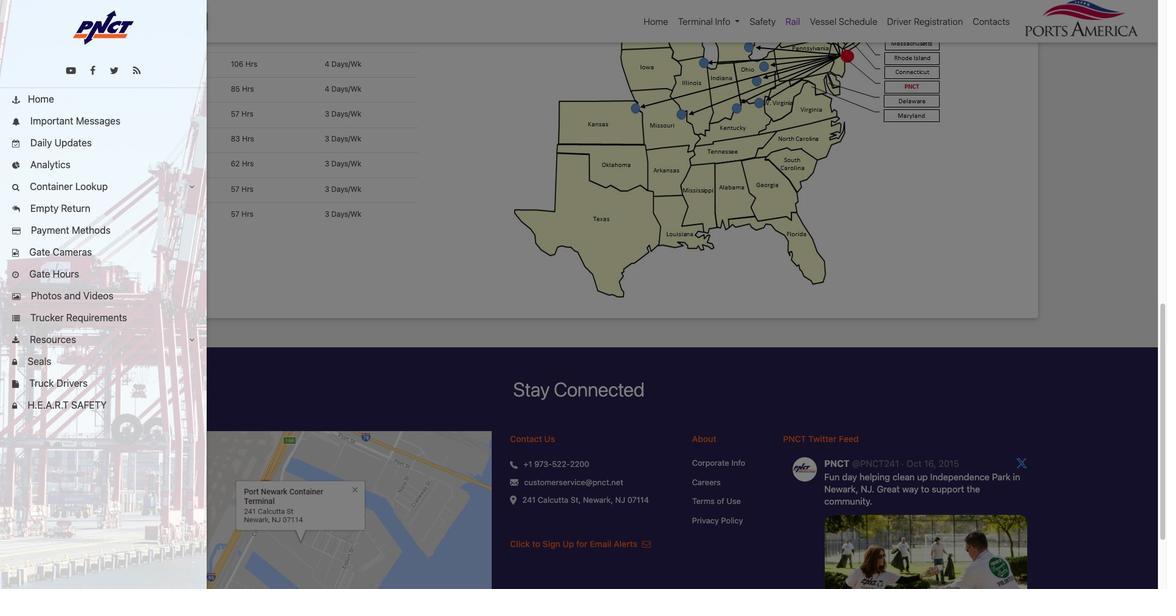 Task type: locate. For each thing, give the bounding box(es) containing it.
hrs for st. louis
[[242, 84, 254, 94]]

41 hrs
[[231, 34, 253, 43]]

1 4 from the top
[[325, 34, 330, 43]]

city
[[171, 60, 188, 70]]

62
[[231, 160, 240, 169]]

gate down payment
[[29, 247, 50, 258]]

7 days/wk from the top
[[332, 185, 362, 194]]

contacts
[[973, 16, 1011, 27]]

connected
[[554, 378, 645, 401]]

2 vertical spatial 4 days/wk
[[325, 84, 362, 94]]

0 vertical spatial 57 hrs
[[231, 109, 254, 119]]

4 days/wk
[[325, 34, 362, 43], [325, 59, 362, 68], [325, 84, 362, 94]]

truck
[[29, 378, 54, 389]]

1 vertical spatial 4 days/wk
[[325, 59, 362, 68]]

2 angle down image from the top
[[190, 337, 195, 345]]

1 days/wk from the top
[[332, 34, 362, 43]]

days/wk for louisville
[[332, 160, 362, 169]]

hrs for louisville
[[242, 160, 254, 169]]

0 vertical spatial home link
[[639, 10, 674, 33]]

85 hrs
[[231, 84, 254, 94]]

6 days/wk from the top
[[332, 160, 362, 169]]

angle down image
[[190, 184, 195, 191], [190, 337, 195, 345]]

lock image
[[12, 403, 17, 411]]

2 vertical spatial 57
[[231, 210, 240, 219]]

1 vertical spatial 4
[[325, 59, 330, 68]]

4 3 from the top
[[325, 185, 330, 194]]

8 days/wk from the top
[[332, 210, 362, 219]]

1 vertical spatial home
[[28, 94, 54, 105]]

0 vertical spatial 57
[[231, 109, 240, 119]]

3 days/wk from the top
[[332, 84, 362, 94]]

rail
[[786, 16, 801, 27]]

home link
[[639, 10, 674, 33], [0, 88, 207, 110]]

2 gate from the top
[[29, 269, 50, 280]]

5 days/wk from the top
[[332, 135, 362, 144]]

0 vertical spatial 4 days/wk
[[325, 34, 362, 43]]

3
[[325, 109, 330, 119], [325, 135, 330, 144], [325, 160, 330, 169], [325, 185, 330, 194], [325, 210, 330, 219]]

3 days/wk for montreal
[[325, 210, 362, 219]]

2 3 from the top
[[325, 135, 330, 144]]

cincinnati
[[138, 135, 180, 145]]

days/wk for cincinnati
[[332, 135, 362, 144]]

gate up photos at the left of page
[[29, 269, 50, 280]]

57
[[231, 109, 240, 119], [231, 185, 240, 194], [231, 210, 240, 219]]

2 vertical spatial 4
[[325, 84, 330, 94]]

2 4 from the top
[[325, 59, 330, 68]]

1 57 from the top
[[231, 109, 240, 119]]

0 vertical spatial angle down image
[[190, 184, 195, 191]]

to
[[533, 540, 541, 550]]

3 57 from the top
[[231, 210, 240, 219]]

vessel schedule link
[[805, 10, 883, 33]]

vessel schedule
[[810, 16, 878, 27]]

quick links link
[[12, 15, 67, 28]]

hrs for stackbridge
[[242, 185, 254, 194]]

2 vertical spatial 57 hrs
[[231, 210, 254, 219]]

hours
[[53, 269, 79, 280]]

messages
[[76, 116, 121, 127]]

1 57 hrs from the top
[[231, 109, 254, 119]]

0 vertical spatial home
[[644, 16, 669, 27]]

kansas
[[138, 60, 168, 70]]

5 3 days/wk from the top
[[325, 210, 362, 219]]

4 days/wk for city
[[325, 59, 362, 68]]

container lookup link
[[0, 176, 207, 198]]

3 4 from the top
[[325, 84, 330, 94]]

contact us
[[510, 435, 555, 445]]

resources link
[[0, 329, 207, 351]]

3 days/wk for stackbridge
[[325, 185, 362, 194]]

3 days/wk for cincinnati
[[325, 135, 362, 144]]

kansas city
[[138, 60, 188, 70]]

lookup
[[75, 181, 108, 192]]

5 3 from the top
[[325, 210, 330, 219]]

1 vertical spatial home link
[[0, 88, 207, 110]]

schedule
[[839, 16, 878, 27]]

cameras
[[53, 247, 92, 258]]

and
[[64, 291, 81, 302]]

3 days/wk
[[325, 109, 362, 119], [325, 135, 362, 144], [325, 160, 362, 169], [325, 185, 362, 194], [325, 210, 362, 219]]

3 for cincinnati
[[325, 135, 330, 144]]

payment
[[31, 225, 69, 236]]

home
[[644, 16, 669, 27], [28, 94, 54, 105]]

youtube play image
[[66, 66, 76, 75]]

list image
[[12, 316, 20, 323]]

gate cameras link
[[0, 241, 207, 263]]

3 3 from the top
[[325, 160, 330, 169]]

3 4 days/wk from the top
[[325, 84, 362, 94]]

driver registration
[[888, 16, 964, 27]]

2 days/wk from the top
[[332, 59, 362, 68]]

3 57 hrs from the top
[[231, 210, 254, 219]]

1 vertical spatial 57 hrs
[[231, 185, 254, 194]]

4 days/wk from the top
[[332, 109, 362, 119]]

photo image
[[12, 294, 21, 302]]

daily updates link
[[0, 132, 207, 154]]

daily updates
[[28, 137, 92, 148]]

rss image
[[133, 66, 141, 75]]

2 4 days/wk from the top
[[325, 59, 362, 68]]

gate for gate hours
[[29, 269, 50, 280]]

1 vertical spatial 57
[[231, 185, 240, 194]]

twitter
[[809, 435, 837, 445]]

angle down image for container lookup
[[190, 184, 195, 191]]

4 for louis
[[325, 84, 330, 94]]

up
[[563, 540, 574, 550]]

contacts link
[[968, 10, 1015, 33]]

1 horizontal spatial home
[[644, 16, 669, 27]]

0 vertical spatial gate
[[29, 247, 50, 258]]

1 gate from the top
[[29, 247, 50, 258]]

4 3 days/wk from the top
[[325, 185, 362, 194]]

envelope o image
[[643, 541, 651, 549]]

gate inside gate hours "link"
[[29, 269, 50, 280]]

h.e.a.r.t
[[28, 400, 69, 411]]

h.e.a.r.t safety link
[[0, 395, 207, 417]]

3 for stackbridge
[[325, 185, 330, 194]]

photos and videos link
[[0, 285, 207, 307]]

stay connected
[[514, 378, 645, 401]]

3 3 days/wk from the top
[[325, 160, 362, 169]]

2 3 days/wk from the top
[[325, 135, 362, 144]]

seals link
[[0, 351, 207, 373]]

1 vertical spatial angle down image
[[190, 337, 195, 345]]

facebook image
[[90, 66, 96, 75]]

sign
[[543, 540, 561, 550]]

1 horizontal spatial home link
[[639, 10, 674, 33]]

rail link
[[781, 10, 805, 33]]

angle down image for resources
[[190, 337, 195, 345]]

file movie o image
[[12, 250, 19, 258]]

days/wk
[[332, 34, 362, 43], [332, 59, 362, 68], [332, 84, 362, 94], [332, 109, 362, 119], [332, 135, 362, 144], [332, 160, 362, 169], [332, 185, 362, 194], [332, 210, 362, 219]]

gate cameras
[[27, 247, 92, 258]]

3 for montreal
[[325, 210, 330, 219]]

registration
[[914, 16, 964, 27]]

3 for louisville
[[325, 160, 330, 169]]

container lookup
[[27, 181, 108, 192]]

0 vertical spatial 4
[[325, 34, 330, 43]]

gate
[[29, 247, 50, 258], [29, 269, 50, 280]]

analytics link
[[0, 154, 207, 176]]

requirements
[[66, 313, 127, 324]]

2 57 hrs from the top
[[231, 185, 254, 194]]

1 vertical spatial gate
[[29, 269, 50, 280]]

0 horizontal spatial home link
[[0, 88, 207, 110]]

home link for daily updates link
[[0, 88, 207, 110]]

truck drivers link
[[0, 373, 207, 395]]

2 57 from the top
[[231, 185, 240, 194]]

4
[[325, 34, 330, 43], [325, 59, 330, 68], [325, 84, 330, 94]]

hrs
[[241, 34, 253, 43], [246, 59, 258, 68], [242, 84, 254, 94], [242, 109, 254, 119], [242, 135, 254, 144], [242, 160, 254, 169], [242, 185, 254, 194], [242, 210, 254, 219]]

quick links
[[12, 16, 60, 27]]

empty return link
[[0, 198, 207, 220]]

gate inside gate cameras link
[[29, 247, 50, 258]]

anchor image
[[12, 97, 20, 104]]

1 angle down image from the top
[[190, 184, 195, 191]]

trucker
[[30, 313, 64, 324]]



Task type: describe. For each thing, give the bounding box(es) containing it.
1 4 days/wk from the top
[[325, 34, 362, 43]]

email
[[590, 540, 612, 550]]

85
[[231, 84, 240, 94]]

hrs for cincinnati
[[242, 135, 254, 144]]

57 hrs for montreal
[[231, 210, 254, 219]]

photos and videos
[[28, 291, 114, 302]]

calendar check o image
[[12, 140, 20, 148]]

seals
[[25, 356, 51, 367]]

106
[[231, 59, 244, 68]]

days/wk for kansas city
[[332, 59, 362, 68]]

empty
[[30, 203, 58, 214]]

clock o image
[[12, 272, 19, 280]]

days/wk for st. louis
[[332, 84, 362, 94]]

important messages link
[[0, 110, 207, 132]]

louis
[[152, 85, 174, 95]]

st. louis
[[138, 85, 174, 95]]

truck drivers
[[27, 378, 88, 389]]

quick
[[12, 16, 36, 27]]

4 for city
[[325, 59, 330, 68]]

bell image
[[12, 119, 20, 126]]

contact
[[510, 435, 542, 445]]

stay
[[514, 378, 550, 401]]

1 3 days/wk from the top
[[325, 109, 362, 119]]

hrs for kansas city
[[246, 59, 258, 68]]

safety
[[750, 16, 776, 27]]

driver
[[888, 16, 912, 27]]

click
[[510, 540, 530, 550]]

file image
[[12, 381, 19, 389]]

pie chart image
[[12, 162, 20, 170]]

return
[[61, 203, 90, 214]]

louisville
[[138, 160, 177, 171]]

57 for montreal
[[231, 210, 240, 219]]

reply all image
[[12, 206, 20, 214]]

cleveland
[[138, 35, 179, 45]]

hrs for cleveland
[[241, 34, 253, 43]]

payment methods
[[28, 225, 111, 236]]

83 hrs
[[231, 135, 254, 144]]

about
[[693, 435, 717, 445]]

106 hrs
[[231, 59, 258, 68]]

4 days/wk for louis
[[325, 84, 362, 94]]

for
[[577, 540, 588, 550]]

search image
[[12, 184, 19, 192]]

montreal
[[138, 210, 175, 221]]

feed
[[839, 435, 859, 445]]

1 3 from the top
[[325, 109, 330, 119]]

3 days/wk for louisville
[[325, 160, 362, 169]]

safety
[[71, 400, 107, 411]]

analytics
[[28, 159, 71, 170]]

days/wk for montreal
[[332, 210, 362, 219]]

home link for safety link
[[639, 10, 674, 33]]

gate hours
[[27, 269, 79, 280]]

payment methods link
[[0, 220, 207, 241]]

st.
[[138, 85, 150, 95]]

click to sign up for email alerts link
[[510, 540, 651, 550]]

updates
[[55, 137, 92, 148]]

stackbridge
[[138, 185, 189, 196]]

41
[[231, 34, 239, 43]]

download image
[[12, 338, 19, 345]]

important
[[30, 116, 73, 127]]

twitter image
[[110, 66, 119, 75]]

important messages
[[28, 116, 121, 127]]

click to sign up for email alerts
[[510, 540, 640, 550]]

gate for gate cameras
[[29, 247, 50, 258]]

empty return
[[28, 203, 90, 214]]

vessel
[[810, 16, 837, 27]]

hrs for montreal
[[242, 210, 254, 219]]

pnct twitter feed
[[784, 435, 859, 445]]

lock image
[[12, 359, 17, 367]]

credit card image
[[12, 228, 21, 236]]

rail image
[[505, 0, 958, 307]]

57 for stackbridge
[[231, 185, 240, 194]]

drivers
[[56, 378, 88, 389]]

videos
[[83, 291, 114, 302]]

gate hours link
[[0, 263, 207, 285]]

days/wk for stackbridge
[[332, 185, 362, 194]]

57 hrs for stackbridge
[[231, 185, 254, 194]]

h.e.a.r.t safety
[[25, 400, 107, 411]]

62 hrs
[[231, 160, 254, 169]]

container
[[30, 181, 73, 192]]

links
[[39, 16, 60, 27]]

trucker requirements link
[[0, 307, 207, 329]]

resources
[[27, 335, 76, 345]]

driver registration link
[[883, 10, 968, 33]]

alerts
[[614, 540, 638, 550]]

0 horizontal spatial home
[[28, 94, 54, 105]]

photos
[[31, 291, 62, 302]]

days/wk for cleveland
[[332, 34, 362, 43]]

daily
[[30, 137, 52, 148]]

trucker requirements
[[28, 313, 127, 324]]

us
[[545, 435, 555, 445]]

pnct
[[784, 435, 807, 445]]



Task type: vqa. For each thing, say whether or not it's contained in the screenshot.
make online payment
no



